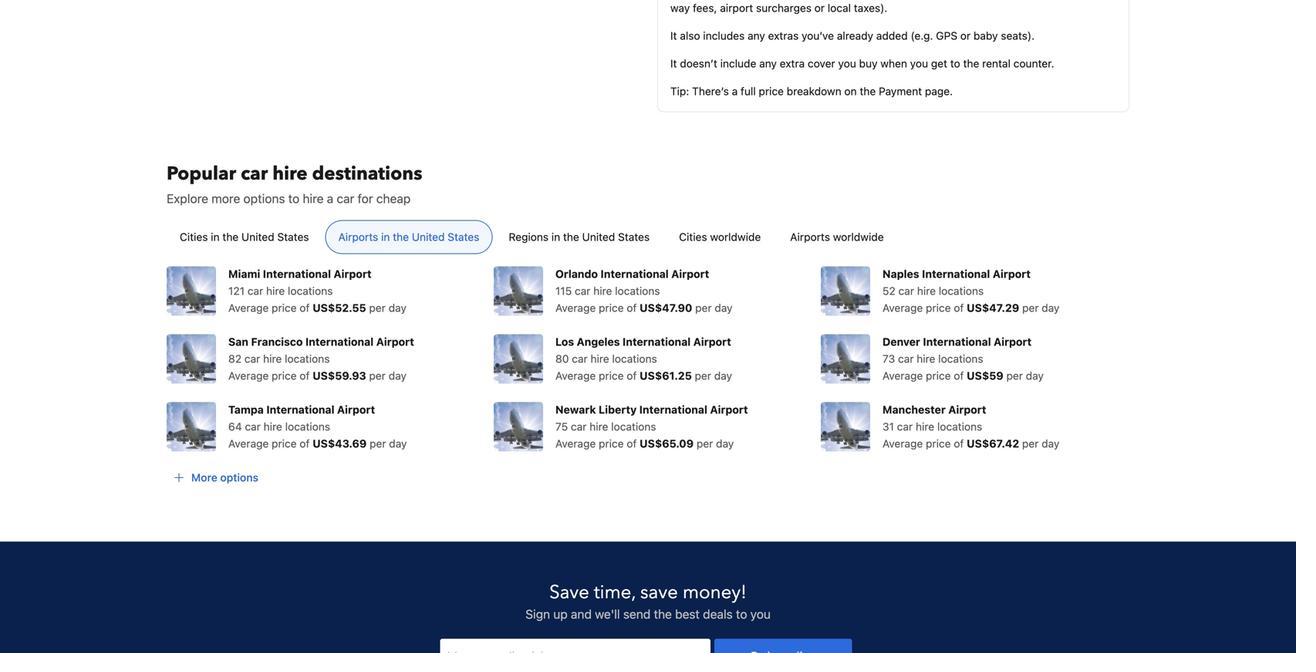 Task type: locate. For each thing, give the bounding box(es) containing it.
to
[[950, 57, 960, 70], [288, 191, 299, 206], [736, 607, 747, 622]]

average down 52
[[883, 301, 923, 314]]

more
[[191, 471, 217, 484]]

regions in the united states
[[509, 231, 650, 243]]

per right us$47.29
[[1022, 301, 1039, 314]]

international inside miami international airport 121 car hire locations average price of us$52.55 per day
[[263, 268, 331, 280]]

3 united from the left
[[582, 231, 615, 243]]

for
[[358, 191, 373, 206]]

locations down liberty
[[611, 420, 656, 433]]

average down 121
[[228, 301, 269, 314]]

1 horizontal spatial a
[[732, 85, 738, 97]]

states for regions in the united states
[[618, 231, 650, 243]]

day right us$43.69
[[389, 437, 407, 450]]

car inside newark liberty international airport 75 car hire locations average price of us$65.09 per day
[[571, 420, 587, 433]]

day right us$61.25
[[714, 369, 732, 382]]

locations up us$43.69
[[285, 420, 330, 433]]

airport inside naples international airport 52 car hire locations average price of us$47.29 per day
[[993, 268, 1031, 280]]

1 vertical spatial any
[[759, 57, 777, 70]]

car inside naples international airport 52 car hire locations average price of us$47.29 per day
[[898, 285, 914, 297]]

international up us$59.93
[[305, 335, 374, 348]]

locations up us$61.25
[[612, 352, 657, 365]]

naples
[[883, 268, 919, 280]]

2 airports from the left
[[790, 231, 830, 243]]

international
[[263, 268, 331, 280], [601, 268, 669, 280], [922, 268, 990, 280], [305, 335, 374, 348], [623, 335, 691, 348], [923, 335, 991, 348], [266, 403, 334, 416], [639, 403, 707, 416]]

international inside los angeles international airport 80 car hire locations average price of us$61.25 per day
[[623, 335, 691, 348]]

states up orlando international airport 115 car hire locations average price of us$47.90 per day
[[618, 231, 650, 243]]

united
[[241, 231, 274, 243], [412, 231, 445, 243], [582, 231, 615, 243]]

1 united from the left
[[241, 231, 274, 243]]

us$59
[[967, 369, 1003, 382]]

2 horizontal spatial states
[[618, 231, 650, 243]]

per right us$61.25
[[695, 369, 711, 382]]

in right regions
[[551, 231, 560, 243]]

regions in the united states button
[[496, 220, 663, 254]]

per right us$59.93
[[369, 369, 386, 382]]

in for regions
[[551, 231, 560, 243]]

you right deals
[[750, 607, 771, 622]]

2 worldwide from the left
[[833, 231, 884, 243]]

car down orlando
[[575, 285, 590, 297]]

cities up orlando international airport 115 car hire locations average price of us$47.90 per day
[[679, 231, 707, 243]]

states for airports in the united states
[[448, 231, 479, 243]]

united for regions
[[582, 231, 615, 243]]

airport inside san francisco international airport 82 car hire locations average price of us$59.93 per day
[[376, 335, 414, 348]]

cheap car hire in naples international airport - nap image
[[821, 266, 870, 316]]

per right us$43.69
[[370, 437, 386, 450]]

in down more
[[211, 231, 220, 243]]

manchester
[[883, 403, 946, 416]]

cheap car hire in manchester airport - man image
[[821, 402, 870, 452]]

locations up us$52.55
[[288, 285, 333, 297]]

us$61.25
[[640, 369, 692, 382]]

0 horizontal spatial a
[[327, 191, 333, 206]]

international up us$59
[[923, 335, 991, 348]]

1 horizontal spatial united
[[412, 231, 445, 243]]

52
[[883, 285, 896, 297]]

counter.
[[1013, 57, 1054, 70]]

car inside los angeles international airport 80 car hire locations average price of us$61.25 per day
[[572, 352, 588, 365]]

of left us$59
[[954, 369, 964, 382]]

cities
[[180, 231, 208, 243], [679, 231, 707, 243]]

to right the get
[[950, 57, 960, 70]]

us$59.93
[[313, 369, 366, 382]]

1 vertical spatial it
[[670, 57, 677, 70]]

per inside los angeles international airport 80 car hire locations average price of us$61.25 per day
[[695, 369, 711, 382]]

you
[[838, 57, 856, 70], [910, 57, 928, 70], [750, 607, 771, 622]]

the down save
[[654, 607, 672, 622]]

cities down explore
[[180, 231, 208, 243]]

2 horizontal spatial you
[[910, 57, 928, 70]]

price up francisco in the left of the page
[[272, 301, 297, 314]]

it also includes any extras you've already added (e.g. gps or baby seats).
[[670, 29, 1035, 42]]

per inside san francisco international airport 82 car hire locations average price of us$59.93 per day
[[369, 369, 386, 382]]

per right us$59
[[1006, 369, 1023, 382]]

1 horizontal spatial airports
[[790, 231, 830, 243]]

0 horizontal spatial states
[[277, 231, 309, 243]]

average inside tampa international airport 64 car hire locations average price of us$43.69 per day
[[228, 437, 269, 450]]

of left us$47.29
[[954, 301, 964, 314]]

to up "cities in the united states"
[[288, 191, 299, 206]]

extra
[[780, 57, 805, 70]]

hire inside naples international airport 52 car hire locations average price of us$47.29 per day
[[917, 285, 936, 297]]

3 states from the left
[[618, 231, 650, 243]]

day inside naples international airport 52 car hire locations average price of us$47.29 per day
[[1042, 301, 1060, 314]]

day inside tampa international airport 64 car hire locations average price of us$43.69 per day
[[389, 437, 407, 450]]

of left us$43.69
[[300, 437, 310, 450]]

you left the get
[[910, 57, 928, 70]]

per inside orlando international airport 115 car hire locations average price of us$47.90 per day
[[695, 301, 712, 314]]

of left 'us$47.90'
[[627, 301, 637, 314]]

1 horizontal spatial to
[[736, 607, 747, 622]]

of left us$52.55
[[300, 301, 310, 314]]

0 horizontal spatial in
[[211, 231, 220, 243]]

locations down francisco in the left of the page
[[285, 352, 330, 365]]

car right the popular
[[241, 161, 268, 187]]

price up liberty
[[599, 369, 624, 382]]

1 in from the left
[[211, 231, 220, 243]]

locations up us$47.29
[[939, 285, 984, 297]]

international up us$65.09
[[639, 403, 707, 416]]

airports inside button
[[790, 231, 830, 243]]

los angeles international airport 80 car hire locations average price of us$61.25 per day
[[555, 335, 732, 382]]

1 vertical spatial to
[[288, 191, 299, 206]]

san francisco international airport 82 car hire locations average price of us$59.93 per day
[[228, 335, 414, 382]]

2 in from the left
[[381, 231, 390, 243]]

1 horizontal spatial worldwide
[[833, 231, 884, 243]]

1 vertical spatial a
[[327, 191, 333, 206]]

cities for cities in the united states
[[180, 231, 208, 243]]

average inside manchester airport 31 car hire locations average price of us$67.42 per day
[[883, 437, 923, 450]]

send
[[623, 607, 651, 622]]

tip:
[[670, 85, 689, 97]]

average down 82
[[228, 369, 269, 382]]

0 horizontal spatial you
[[750, 607, 771, 622]]

hire inside san francisco international airport 82 car hire locations average price of us$59.93 per day
[[263, 352, 282, 365]]

more options
[[191, 471, 258, 484]]

airports up "cheap car hire in naples international airport - nap" image
[[790, 231, 830, 243]]

more options button
[[167, 464, 265, 492]]

average down 80
[[555, 369, 596, 382]]

1 horizontal spatial you
[[838, 57, 856, 70]]

day right us$59.93
[[389, 369, 406, 382]]

hire inside tampa international airport 64 car hire locations average price of us$43.69 per day
[[264, 420, 282, 433]]

airports inside button
[[338, 231, 378, 243]]

tampa
[[228, 403, 264, 416]]

car right 52
[[898, 285, 914, 297]]

in down cheap
[[381, 231, 390, 243]]

of inside miami international airport 121 car hire locations average price of us$52.55 per day
[[300, 301, 310, 314]]

it left doesn't
[[670, 57, 677, 70]]

of
[[300, 301, 310, 314], [627, 301, 637, 314], [954, 301, 964, 314], [300, 369, 310, 382], [627, 369, 637, 382], [954, 369, 964, 382], [300, 437, 310, 450], [627, 437, 637, 450], [954, 437, 964, 450]]

per inside denver international airport 73 car hire locations average price of us$59 per day
[[1006, 369, 1023, 382]]

car right 75 on the bottom left of the page
[[571, 420, 587, 433]]

extras
[[768, 29, 799, 42]]

1 horizontal spatial in
[[381, 231, 390, 243]]

of left us$65.09
[[627, 437, 637, 450]]

us$43.69
[[313, 437, 367, 450]]

locations up the us$67.42
[[937, 420, 982, 433]]

0 horizontal spatial worldwide
[[710, 231, 761, 243]]

of inside los angeles international airport 80 car hire locations average price of us$61.25 per day
[[627, 369, 637, 382]]

car right "73"
[[898, 352, 914, 365]]

average down 115
[[555, 301, 596, 314]]

Your email address email field
[[440, 639, 710, 653]]

a left for
[[327, 191, 333, 206]]

2 horizontal spatial united
[[582, 231, 615, 243]]

car right 31
[[897, 420, 913, 433]]

1 cities from the left
[[180, 231, 208, 243]]

1 horizontal spatial cities
[[679, 231, 707, 243]]

2 horizontal spatial to
[[950, 57, 960, 70]]

car right 80
[[572, 352, 588, 365]]

save
[[549, 580, 589, 605]]

car inside tampa international airport 64 car hire locations average price of us$43.69 per day
[[245, 420, 261, 433]]

0 vertical spatial any
[[748, 29, 765, 42]]

0 vertical spatial it
[[670, 29, 677, 42]]

international inside tampa international airport 64 car hire locations average price of us$43.69 per day
[[266, 403, 334, 416]]

car
[[241, 161, 268, 187], [337, 191, 354, 206], [247, 285, 263, 297], [575, 285, 590, 297], [898, 285, 914, 297], [244, 352, 260, 365], [572, 352, 588, 365], [898, 352, 914, 365], [245, 420, 261, 433], [571, 420, 587, 433], [897, 420, 913, 433]]

states down popular car hire destinations explore more options to hire a car for cheap
[[277, 231, 309, 243]]

in for cities
[[211, 231, 220, 243]]

airports for airports worldwide
[[790, 231, 830, 243]]

price up angeles
[[599, 301, 624, 314]]

price inside denver international airport 73 car hire locations average price of us$59 per day
[[926, 369, 951, 382]]

the down cheap
[[393, 231, 409, 243]]

up
[[553, 607, 568, 622]]

1 it from the top
[[670, 29, 677, 42]]

newark liberty international airport 75 car hire locations average price of us$65.09 per day
[[555, 403, 748, 450]]

states
[[277, 231, 309, 243], [448, 231, 479, 243], [618, 231, 650, 243]]

hire inside newark liberty international airport 75 car hire locations average price of us$65.09 per day
[[590, 420, 608, 433]]

time,
[[594, 580, 636, 605]]

0 horizontal spatial to
[[288, 191, 299, 206]]

day inside orlando international airport 115 car hire locations average price of us$47.90 per day
[[715, 301, 733, 314]]

day
[[389, 301, 406, 314], [715, 301, 733, 314], [1042, 301, 1060, 314], [389, 369, 406, 382], [714, 369, 732, 382], [1026, 369, 1044, 382], [389, 437, 407, 450], [716, 437, 734, 450], [1042, 437, 1060, 450]]

price left us$47.29
[[926, 301, 951, 314]]

car right 64
[[245, 420, 261, 433]]

airports worldwide button
[[777, 220, 897, 254]]

in inside button
[[381, 231, 390, 243]]

per right us$52.55
[[369, 301, 386, 314]]

united for airports
[[412, 231, 445, 243]]

international right miami
[[263, 268, 331, 280]]

locations inside los angeles international airport 80 car hire locations average price of us$61.25 per day
[[612, 352, 657, 365]]

a left full
[[732, 85, 738, 97]]

airport
[[334, 268, 372, 280], [671, 268, 709, 280], [993, 268, 1031, 280], [376, 335, 414, 348], [693, 335, 731, 348], [994, 335, 1032, 348], [337, 403, 375, 416], [710, 403, 748, 416], [948, 403, 986, 416]]

international up us$47.29
[[922, 268, 990, 280]]

hire inside miami international airport 121 car hire locations average price of us$52.55 per day
[[266, 285, 285, 297]]

average down 64
[[228, 437, 269, 450]]

price down francisco in the left of the page
[[272, 369, 297, 382]]

any left extra on the right of the page
[[759, 57, 777, 70]]

worldwide for cities worldwide
[[710, 231, 761, 243]]

airports in the united states
[[338, 231, 479, 243]]

los
[[555, 335, 574, 348]]

average inside los angeles international airport 80 car hire locations average price of us$61.25 per day
[[555, 369, 596, 382]]

of left the us$67.42
[[954, 437, 964, 450]]

(e.g.
[[911, 29, 933, 42]]

cities for cities worldwide
[[679, 231, 707, 243]]

day right the us$67.42
[[1042, 437, 1060, 450]]

airport inside orlando international airport 115 car hire locations average price of us$47.90 per day
[[671, 268, 709, 280]]

deals
[[703, 607, 733, 622]]

day inside manchester airport 31 car hire locations average price of us$67.42 per day
[[1042, 437, 1060, 450]]

francisco
[[251, 335, 303, 348]]

2 it from the top
[[670, 57, 677, 70]]

states inside button
[[448, 231, 479, 243]]

united inside 'airports in the united states' button
[[412, 231, 445, 243]]

car right 121
[[247, 285, 263, 297]]

2 united from the left
[[412, 231, 445, 243]]

states left regions
[[448, 231, 479, 243]]

price up manchester at the right bottom of page
[[926, 369, 951, 382]]

united inside 'regions in the united states' button
[[582, 231, 615, 243]]

gps
[[936, 29, 957, 42]]

0 horizontal spatial cities
[[180, 231, 208, 243]]

2 states from the left
[[448, 231, 479, 243]]

of left us$59.93
[[300, 369, 310, 382]]

price
[[759, 85, 784, 97], [272, 301, 297, 314], [599, 301, 624, 314], [926, 301, 951, 314], [272, 369, 297, 382], [599, 369, 624, 382], [926, 369, 951, 382], [272, 437, 297, 450], [599, 437, 624, 450], [926, 437, 951, 450]]

any left the extras
[[748, 29, 765, 42]]

2 vertical spatial to
[[736, 607, 747, 622]]

you left buy
[[838, 57, 856, 70]]

international up 'us$47.90'
[[601, 268, 669, 280]]

in
[[211, 231, 220, 243], [381, 231, 390, 243], [551, 231, 560, 243]]

1 horizontal spatial states
[[448, 231, 479, 243]]

destinations
[[312, 161, 422, 187]]

locations inside tampa international airport 64 car hire locations average price of us$43.69 per day
[[285, 420, 330, 433]]

car right 82
[[244, 352, 260, 365]]

1 vertical spatial options
[[220, 471, 258, 484]]

per
[[369, 301, 386, 314], [695, 301, 712, 314], [1022, 301, 1039, 314], [369, 369, 386, 382], [695, 369, 711, 382], [1006, 369, 1023, 382], [370, 437, 386, 450], [697, 437, 713, 450], [1022, 437, 1039, 450]]

it left also
[[670, 29, 677, 42]]

tab list
[[154, 220, 1142, 255]]

united inside cities in the united states button
[[241, 231, 274, 243]]

per inside tampa international airport 64 car hire locations average price of us$43.69 per day
[[370, 437, 386, 450]]

1 states from the left
[[277, 231, 309, 243]]

2 horizontal spatial in
[[551, 231, 560, 243]]

or
[[960, 29, 971, 42]]

us$52.55
[[313, 301, 366, 314]]

average down 31
[[883, 437, 923, 450]]

international up us$61.25
[[623, 335, 691, 348]]

car inside manchester airport 31 car hire locations average price of us$67.42 per day
[[897, 420, 913, 433]]

car inside san francisco international airport 82 car hire locations average price of us$59.93 per day
[[244, 352, 260, 365]]

price down liberty
[[599, 437, 624, 450]]

international inside naples international airport 52 car hire locations average price of us$47.29 per day
[[922, 268, 990, 280]]

day right us$47.29
[[1042, 301, 1060, 314]]

denver international airport 73 car hire locations average price of us$59 per day
[[883, 335, 1044, 382]]

price inside miami international airport 121 car hire locations average price of us$52.55 per day
[[272, 301, 297, 314]]

locations up 'us$47.90'
[[615, 285, 660, 297]]

average inside newark liberty international airport 75 car hire locations average price of us$65.09 per day
[[555, 437, 596, 450]]

united for cities
[[241, 231, 274, 243]]

airport inside miami international airport 121 car hire locations average price of us$52.55 per day
[[334, 268, 372, 280]]

options
[[243, 191, 285, 206], [220, 471, 258, 484]]

day right us$52.55
[[389, 301, 406, 314]]

average down 75 on the bottom left of the page
[[555, 437, 596, 450]]

a
[[732, 85, 738, 97], [327, 191, 333, 206]]

locations inside denver international airport 73 car hire locations average price of us$59 per day
[[938, 352, 983, 365]]

2 cities from the left
[[679, 231, 707, 243]]

0 vertical spatial a
[[732, 85, 738, 97]]

also
[[680, 29, 700, 42]]

of left us$61.25
[[627, 369, 637, 382]]

per inside manchester airport 31 car hire locations average price of us$67.42 per day
[[1022, 437, 1039, 450]]

it
[[670, 29, 677, 42], [670, 57, 677, 70]]

115
[[555, 285, 572, 297]]

options inside popular car hire destinations explore more options to hire a car for cheap
[[243, 191, 285, 206]]

75
[[555, 420, 568, 433]]

31
[[883, 420, 894, 433]]

airports down for
[[338, 231, 378, 243]]

airport inside tampa international airport 64 car hire locations average price of us$43.69 per day
[[337, 403, 375, 416]]

hire
[[273, 161, 307, 187], [303, 191, 324, 206], [266, 285, 285, 297], [593, 285, 612, 297], [917, 285, 936, 297], [263, 352, 282, 365], [591, 352, 609, 365], [917, 352, 935, 365], [264, 420, 282, 433], [590, 420, 608, 433], [916, 420, 934, 433]]

day right 'us$47.90'
[[715, 301, 733, 314]]

0 horizontal spatial airports
[[338, 231, 378, 243]]

per right us$65.09
[[697, 437, 713, 450]]

3 in from the left
[[551, 231, 560, 243]]

price left us$43.69
[[272, 437, 297, 450]]

to right deals
[[736, 607, 747, 622]]

1 airports from the left
[[338, 231, 378, 243]]

80
[[555, 352, 569, 365]]

price down manchester at the right bottom of page
[[926, 437, 951, 450]]

0 vertical spatial options
[[243, 191, 285, 206]]

locations inside orlando international airport 115 car hire locations average price of us$47.90 per day
[[615, 285, 660, 297]]

0 horizontal spatial united
[[241, 231, 274, 243]]

price inside manchester airport 31 car hire locations average price of us$67.42 per day
[[926, 437, 951, 450]]

day right us$65.09
[[716, 437, 734, 450]]

locations up us$59
[[938, 352, 983, 365]]

average inside denver international airport 73 car hire locations average price of us$59 per day
[[883, 369, 923, 382]]

average inside miami international airport 121 car hire locations average price of us$52.55 per day
[[228, 301, 269, 314]]

1 worldwide from the left
[[710, 231, 761, 243]]

average
[[228, 301, 269, 314], [555, 301, 596, 314], [883, 301, 923, 314], [228, 369, 269, 382], [555, 369, 596, 382], [883, 369, 923, 382], [228, 437, 269, 450], [555, 437, 596, 450], [883, 437, 923, 450]]

per right 'us$47.90'
[[695, 301, 712, 314]]

price inside naples international airport 52 car hire locations average price of us$47.29 per day
[[926, 301, 951, 314]]

international down us$59.93
[[266, 403, 334, 416]]

worldwide for airports worldwide
[[833, 231, 884, 243]]

cities worldwide button
[[666, 220, 774, 254]]

average down "73"
[[883, 369, 923, 382]]

82
[[228, 352, 242, 365]]

per inside miami international airport 121 car hire locations average price of us$52.55 per day
[[369, 301, 386, 314]]

per right the us$67.42
[[1022, 437, 1039, 450]]



Task type: vqa. For each thing, say whether or not it's contained in the screenshot.


Task type: describe. For each thing, give the bounding box(es) containing it.
us$65.09
[[640, 437, 694, 450]]

locations inside miami international airport 121 car hire locations average price of us$52.55 per day
[[288, 285, 333, 297]]

breakdown
[[787, 85, 841, 97]]

hire inside los angeles international airport 80 car hire locations average price of us$61.25 per day
[[591, 352, 609, 365]]

cheap car hire in miami international airport - mia image
[[167, 266, 216, 316]]

payment
[[879, 85, 922, 97]]

cities in the united states
[[180, 231, 309, 243]]

64
[[228, 420, 242, 433]]

price inside tampa international airport 64 car hire locations average price of us$43.69 per day
[[272, 437, 297, 450]]

to inside popular car hire destinations explore more options to hire a car for cheap
[[288, 191, 299, 206]]

car inside denver international airport 73 car hire locations average price of us$59 per day
[[898, 352, 914, 365]]

locations inside manchester airport 31 car hire locations average price of us$67.42 per day
[[937, 420, 982, 433]]

cities worldwide
[[679, 231, 761, 243]]

tip: there's a full price breakdown on the payment page.
[[670, 85, 953, 97]]

sign
[[525, 607, 550, 622]]

rental
[[982, 57, 1011, 70]]

of inside denver international airport 73 car hire locations average price of us$59 per day
[[954, 369, 964, 382]]

car left for
[[337, 191, 354, 206]]

san
[[228, 335, 248, 348]]

cover
[[808, 57, 835, 70]]

states for cities in the united states
[[277, 231, 309, 243]]

airports in the united states button
[[325, 220, 493, 254]]

you've
[[802, 29, 834, 42]]

when
[[880, 57, 907, 70]]

the up orlando
[[563, 231, 579, 243]]

us$47.90
[[640, 301, 692, 314]]

day inside miami international airport 121 car hire locations average price of us$52.55 per day
[[389, 301, 406, 314]]

price inside orlando international airport 115 car hire locations average price of us$47.90 per day
[[599, 301, 624, 314]]

the down more
[[222, 231, 239, 243]]

73
[[883, 352, 895, 365]]

price inside newark liberty international airport 75 car hire locations average price of us$65.09 per day
[[599, 437, 624, 450]]

save time, save money! sign up and we'll send the best deals to you
[[525, 580, 771, 622]]

any for extras
[[748, 29, 765, 42]]

the right "on"
[[860, 85, 876, 97]]

0 vertical spatial to
[[950, 57, 960, 70]]

manchester airport 31 car hire locations average price of us$67.42 per day
[[883, 403, 1060, 450]]

airport inside manchester airport 31 car hire locations average price of us$67.42 per day
[[948, 403, 986, 416]]

locations inside san francisco international airport 82 car hire locations average price of us$59.93 per day
[[285, 352, 330, 365]]

cheap car hire in los angeles international airport - lax image
[[494, 334, 543, 384]]

international inside san francisco international airport 82 car hire locations average price of us$59.93 per day
[[305, 335, 374, 348]]

the inside "save time, save money! sign up and we'll send the best deals to you"
[[654, 607, 672, 622]]

liberty
[[599, 403, 637, 416]]

per inside naples international airport 52 car hire locations average price of us$47.29 per day
[[1022, 301, 1039, 314]]

get
[[931, 57, 947, 70]]

any for extra
[[759, 57, 777, 70]]

save
[[640, 580, 678, 605]]

of inside orlando international airport 115 car hire locations average price of us$47.90 per day
[[627, 301, 637, 314]]

us$47.29
[[967, 301, 1019, 314]]

angeles
[[577, 335, 620, 348]]

average inside naples international airport 52 car hire locations average price of us$47.29 per day
[[883, 301, 923, 314]]

cheap car hire in tampa international airport - tpa image
[[167, 402, 216, 452]]

airports for airports in the united states
[[338, 231, 378, 243]]

already
[[837, 29, 873, 42]]

buy
[[859, 57, 878, 70]]

locations inside naples international airport 52 car hire locations average price of us$47.29 per day
[[939, 285, 984, 297]]

price inside san francisco international airport 82 car hire locations average price of us$59.93 per day
[[272, 369, 297, 382]]

price inside los angeles international airport 80 car hire locations average price of us$61.25 per day
[[599, 369, 624, 382]]

day inside newark liberty international airport 75 car hire locations average price of us$65.09 per day
[[716, 437, 734, 450]]

explore
[[167, 191, 208, 206]]

of inside tampa international airport 64 car hire locations average price of us$43.69 per day
[[300, 437, 310, 450]]

of inside manchester airport 31 car hire locations average price of us$67.42 per day
[[954, 437, 964, 450]]

airport inside denver international airport 73 car hire locations average price of us$59 per day
[[994, 335, 1032, 348]]

there's
[[692, 85, 729, 97]]

include
[[720, 57, 756, 70]]

average inside san francisco international airport 82 car hire locations average price of us$59.93 per day
[[228, 369, 269, 382]]

day inside denver international airport 73 car hire locations average price of us$59 per day
[[1026, 369, 1044, 382]]

the inside button
[[393, 231, 409, 243]]

tab list containing cities in the united states
[[154, 220, 1142, 255]]

per inside newark liberty international airport 75 car hire locations average price of us$65.09 per day
[[697, 437, 713, 450]]

money!
[[683, 580, 747, 605]]

and
[[571, 607, 592, 622]]

more
[[212, 191, 240, 206]]

average inside orlando international airport 115 car hire locations average price of us$47.90 per day
[[555, 301, 596, 314]]

airport inside newark liberty international airport 75 car hire locations average price of us$65.09 per day
[[710, 403, 748, 416]]

price right full
[[759, 85, 784, 97]]

full
[[741, 85, 756, 97]]

tampa international airport 64 car hire locations average price of us$43.69 per day
[[228, 403, 407, 450]]

popular car hire destinations explore more options to hire a car for cheap
[[167, 161, 422, 206]]

orlando international airport 115 car hire locations average price of us$47.90 per day
[[555, 268, 733, 314]]

a inside popular car hire destinations explore more options to hire a car for cheap
[[327, 191, 333, 206]]

day inside san francisco international airport 82 car hire locations average price of us$59.93 per day
[[389, 369, 406, 382]]

121
[[228, 285, 245, 297]]

we'll
[[595, 607, 620, 622]]

hire inside manchester airport 31 car hire locations average price of us$67.42 per day
[[916, 420, 934, 433]]

cheap
[[376, 191, 411, 206]]

car inside miami international airport 121 car hire locations average price of us$52.55 per day
[[247, 285, 263, 297]]

options inside more options button
[[220, 471, 258, 484]]

baby
[[974, 29, 998, 42]]

it doesn't include any extra cover you buy when you get to the rental counter.
[[670, 57, 1054, 70]]

cities in the united states button
[[167, 220, 322, 254]]

orlando
[[555, 268, 598, 280]]

the left rental
[[963, 57, 979, 70]]

doesn't
[[680, 57, 717, 70]]

miami
[[228, 268, 260, 280]]

denver
[[883, 335, 920, 348]]

cheap car hire in denver international airport - den image
[[821, 334, 870, 384]]

airports worldwide
[[790, 231, 884, 243]]

page.
[[925, 85, 953, 97]]

in for airports
[[381, 231, 390, 243]]

international inside denver international airport 73 car hire locations average price of us$59 per day
[[923, 335, 991, 348]]

regions
[[509, 231, 549, 243]]

added
[[876, 29, 908, 42]]

best
[[675, 607, 700, 622]]

to inside "save time, save money! sign up and we'll send the best deals to you"
[[736, 607, 747, 622]]

international inside newark liberty international airport 75 car hire locations average price of us$65.09 per day
[[639, 403, 707, 416]]

of inside naples international airport 52 car hire locations average price of us$47.29 per day
[[954, 301, 964, 314]]

day inside los angeles international airport 80 car hire locations average price of us$61.25 per day
[[714, 369, 732, 382]]

cheap car hire in newark liberty international airport - ewr image
[[494, 402, 543, 452]]

car inside orlando international airport 115 car hire locations average price of us$47.90 per day
[[575, 285, 590, 297]]

locations inside newark liberty international airport 75 car hire locations average price of us$65.09 per day
[[611, 420, 656, 433]]

airport inside los angeles international airport 80 car hire locations average price of us$61.25 per day
[[693, 335, 731, 348]]

hire inside orlando international airport 115 car hire locations average price of us$47.90 per day
[[593, 285, 612, 297]]

naples international airport 52 car hire locations average price of us$47.29 per day
[[883, 268, 1060, 314]]

cheap car hire in orlando international airport - mco image
[[494, 266, 543, 316]]

us$67.42
[[967, 437, 1019, 450]]

international inside orlando international airport 115 car hire locations average price of us$47.90 per day
[[601, 268, 669, 280]]

on
[[844, 85, 857, 97]]

newark
[[555, 403, 596, 416]]

you inside "save time, save money! sign up and we'll send the best deals to you"
[[750, 607, 771, 622]]

it for it doesn't include any extra cover you buy when you get to the rental counter.
[[670, 57, 677, 70]]

it for it also includes any extras you've already added (e.g. gps or baby seats).
[[670, 29, 677, 42]]

of inside san francisco international airport 82 car hire locations average price of us$59.93 per day
[[300, 369, 310, 382]]

includes
[[703, 29, 745, 42]]

cheap car hire in san francisco international airport - sfo image
[[167, 334, 216, 384]]

of inside newark liberty international airport 75 car hire locations average price of us$65.09 per day
[[627, 437, 637, 450]]

hire inside denver international airport 73 car hire locations average price of us$59 per day
[[917, 352, 935, 365]]

popular
[[167, 161, 236, 187]]

miami international airport 121 car hire locations average price of us$52.55 per day
[[228, 268, 406, 314]]



